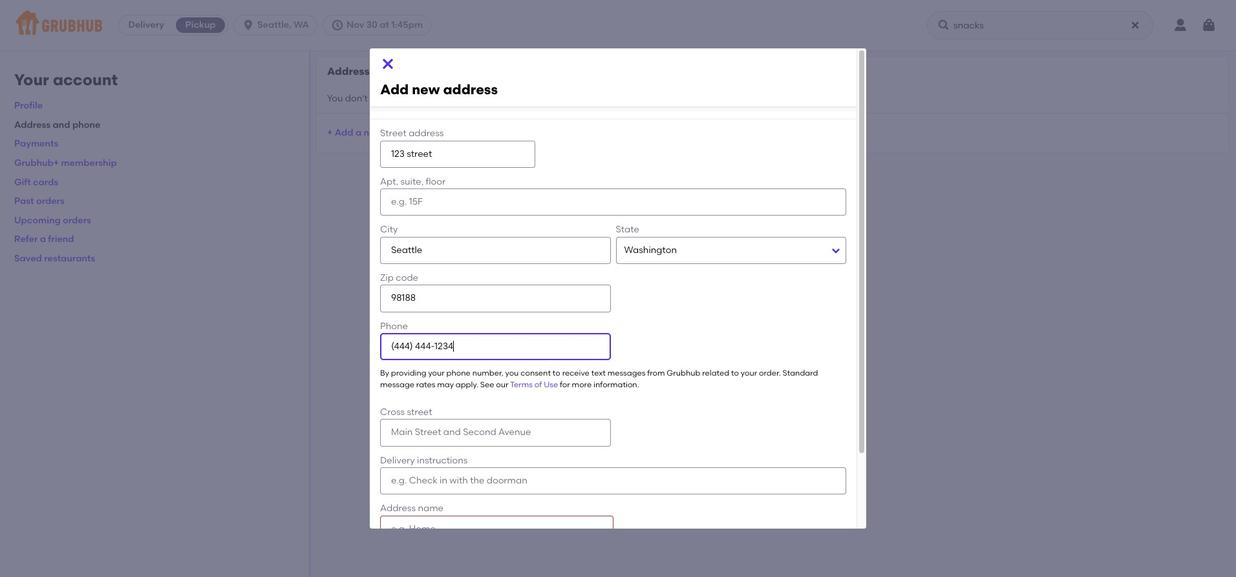 Task type: describe. For each thing, give the bounding box(es) containing it.
add inside button
[[335, 127, 353, 138]]

standard
[[783, 369, 818, 378]]

pickup button
[[173, 15, 228, 36]]

cross street
[[380, 407, 432, 418]]

past
[[14, 196, 34, 207]]

address name
[[380, 504, 443, 515]]

phone inside by providing your phone number, you consent to receive text messages from grubhub related to your order. standard message rates may apply. see our
[[446, 369, 471, 378]]

street
[[380, 128, 406, 139]]

1 to from the left
[[553, 369, 560, 378]]

from
[[647, 369, 665, 378]]

any
[[394, 93, 410, 104]]

apt, suite, floor
[[380, 176, 446, 187]]

text
[[591, 369, 606, 378]]

you
[[505, 369, 519, 378]]

Cross street text field
[[380, 420, 611, 447]]

grubhub+ membership link
[[14, 158, 117, 169]]

of
[[534, 381, 542, 390]]

1 vertical spatial a
[[40, 234, 46, 245]]

refer
[[14, 234, 38, 245]]

and
[[53, 119, 70, 130]]

membership
[[61, 158, 117, 169]]

your account
[[14, 70, 118, 89]]

name
[[418, 504, 443, 515]]

orders for upcoming orders
[[63, 215, 91, 226]]

Phone telephone field
[[380, 334, 611, 361]]

addresses.
[[440, 93, 487, 104]]

nov 30 at 1:45pm
[[346, 19, 423, 30]]

by
[[380, 369, 389, 378]]

pickup
[[185, 19, 216, 30]]

profile link
[[14, 100, 43, 111]]

payments link
[[14, 139, 58, 150]]

svg image inside main navigation navigation
[[1130, 20, 1140, 30]]

upcoming orders link
[[14, 215, 91, 226]]

message
[[380, 381, 414, 390]]

saved
[[412, 93, 438, 104]]

cross
[[380, 407, 405, 418]]

related
[[702, 369, 729, 378]]

City text field
[[380, 237, 611, 264]]

by providing your phone number, you consent to receive text messages from grubhub related to your order. standard message rates may apply. see our
[[380, 369, 818, 390]]

for
[[560, 381, 570, 390]]

providing
[[391, 369, 426, 378]]

svg image inside nov 30 at 1:45pm button
[[331, 19, 344, 32]]

+ add a new address button
[[327, 121, 420, 145]]

may
[[437, 381, 454, 390]]

messages
[[607, 369, 645, 378]]

terms of use link
[[510, 381, 558, 390]]

grubhub
[[667, 369, 700, 378]]

information.
[[593, 381, 639, 390]]

nov 30 at 1:45pm button
[[323, 15, 436, 36]]

grubhub+ membership
[[14, 158, 117, 169]]

past orders link
[[14, 196, 65, 207]]

address right the street
[[409, 128, 444, 139]]

restaurants
[[44, 253, 95, 264]]

0 vertical spatial phone
[[72, 119, 100, 130]]

order.
[[759, 369, 781, 378]]

receive
[[562, 369, 589, 378]]

Zip code telephone field
[[380, 285, 611, 313]]

address right saved
[[443, 82, 498, 98]]

terms of use for more information.
[[510, 381, 639, 390]]

address inside button
[[384, 127, 420, 138]]

code
[[396, 273, 418, 284]]

svg image inside the seattle, wa button
[[242, 19, 255, 32]]

wa
[[294, 19, 309, 30]]

gift
[[14, 177, 31, 188]]

a inside button
[[356, 127, 362, 138]]

have
[[370, 93, 391, 104]]

rates
[[416, 381, 435, 390]]

floor
[[426, 176, 446, 187]]

consent
[[521, 369, 551, 378]]

+ add a new address
[[327, 127, 420, 138]]

account
[[53, 70, 118, 89]]

1 your from the left
[[428, 369, 445, 378]]

new inside button
[[364, 127, 382, 138]]

Delivery instructions text field
[[380, 468, 846, 495]]

city
[[380, 225, 398, 236]]

our
[[496, 381, 508, 390]]

seattle, wa button
[[233, 15, 323, 36]]

upcoming orders
[[14, 215, 91, 226]]



Task type: locate. For each thing, give the bounding box(es) containing it.
a
[[356, 127, 362, 138], [40, 234, 46, 245]]

apply.
[[456, 381, 478, 390]]

delivery inside delivery button
[[128, 19, 164, 30]]

1:45pm
[[391, 19, 423, 30]]

new right any
[[412, 82, 440, 98]]

address for address and phone
[[14, 119, 51, 130]]

0 horizontal spatial address
[[14, 119, 51, 130]]

orders up friend
[[63, 215, 91, 226]]

address left name
[[380, 504, 416, 515]]

upcoming
[[14, 215, 61, 226]]

1 horizontal spatial your
[[741, 369, 757, 378]]

address and phone link
[[14, 119, 100, 130]]

gift cards
[[14, 177, 58, 188]]

delivery for delivery instructions
[[380, 456, 415, 466]]

0 vertical spatial add
[[380, 82, 409, 98]]

past orders
[[14, 196, 65, 207]]

1 vertical spatial phone
[[446, 369, 471, 378]]

zip
[[380, 273, 394, 284]]

to up use
[[553, 369, 560, 378]]

grubhub+
[[14, 158, 59, 169]]

add left saved
[[380, 82, 409, 98]]

1 horizontal spatial to
[[731, 369, 739, 378]]

1 vertical spatial add
[[335, 127, 353, 138]]

address
[[14, 119, 51, 130], [380, 504, 416, 515]]

nov
[[346, 19, 364, 30]]

1 horizontal spatial a
[[356, 127, 362, 138]]

delivery button
[[119, 15, 173, 36]]

30
[[366, 19, 377, 30]]

orders
[[36, 196, 65, 207], [63, 215, 91, 226]]

1 horizontal spatial svg image
[[1130, 20, 1140, 30]]

to right related in the right bottom of the page
[[731, 369, 739, 378]]

seattle,
[[257, 19, 291, 30]]

apt,
[[380, 176, 398, 187]]

add
[[380, 82, 409, 98], [335, 127, 353, 138]]

friend
[[48, 234, 74, 245]]

delivery left pickup at the top of page
[[128, 19, 164, 30]]

cards
[[33, 177, 58, 188]]

+
[[327, 127, 333, 138]]

svg image
[[1201, 17, 1217, 33], [242, 19, 255, 32], [331, 19, 344, 32], [937, 19, 950, 32]]

your left 'order.'
[[741, 369, 757, 378]]

instructions
[[417, 456, 468, 466]]

phone
[[72, 119, 100, 130], [446, 369, 471, 378]]

a right +
[[356, 127, 362, 138]]

new down have
[[364, 127, 382, 138]]

refer a friend
[[14, 234, 74, 245]]

1 horizontal spatial delivery
[[380, 456, 415, 466]]

don't
[[345, 93, 368, 104]]

street
[[407, 407, 432, 418]]

0 horizontal spatial a
[[40, 234, 46, 245]]

2 your from the left
[[741, 369, 757, 378]]

suite,
[[400, 176, 424, 187]]

address down any
[[384, 127, 420, 138]]

your
[[428, 369, 445, 378], [741, 369, 757, 378]]

svg image
[[1130, 20, 1140, 30], [380, 56, 396, 72]]

1 vertical spatial svg image
[[380, 56, 396, 72]]

delivery
[[128, 19, 164, 30], [380, 456, 415, 466]]

1 horizontal spatial address
[[380, 504, 416, 515]]

address for address name
[[380, 504, 416, 515]]

at
[[380, 19, 389, 30]]

zip code
[[380, 273, 418, 284]]

address down profile link
[[14, 119, 51, 130]]

address and phone
[[14, 119, 100, 130]]

your up may
[[428, 369, 445, 378]]

profile
[[14, 100, 43, 111]]

delivery left instructions
[[380, 456, 415, 466]]

terms
[[510, 381, 533, 390]]

0 vertical spatial address
[[14, 119, 51, 130]]

see
[[480, 381, 494, 390]]

0 horizontal spatial new
[[364, 127, 382, 138]]

you don't have any saved addresses.
[[327, 93, 487, 104]]

orders up upcoming orders
[[36, 196, 65, 207]]

0 horizontal spatial delivery
[[128, 19, 164, 30]]

a right refer
[[40, 234, 46, 245]]

your
[[14, 70, 49, 89]]

seattle, wa
[[257, 19, 309, 30]]

delivery for delivery
[[128, 19, 164, 30]]

0 vertical spatial delivery
[[128, 19, 164, 30]]

state
[[616, 225, 639, 236]]

add right +
[[335, 127, 353, 138]]

Street address text field
[[380, 141, 535, 168]]

use
[[544, 381, 558, 390]]

to
[[553, 369, 560, 378], [731, 369, 739, 378]]

2 to from the left
[[731, 369, 739, 378]]

1 horizontal spatial new
[[412, 82, 440, 98]]

1 horizontal spatial add
[[380, 82, 409, 98]]

1 horizontal spatial phone
[[446, 369, 471, 378]]

saved restaurants link
[[14, 253, 95, 264]]

1 vertical spatial orders
[[63, 215, 91, 226]]

0 horizontal spatial to
[[553, 369, 560, 378]]

saved
[[14, 253, 42, 264]]

main navigation navigation
[[0, 0, 1236, 50]]

0 vertical spatial new
[[412, 82, 440, 98]]

you
[[327, 93, 343, 104]]

saved restaurants
[[14, 253, 95, 264]]

0 horizontal spatial svg image
[[380, 56, 396, 72]]

Apt, suite, floor text field
[[380, 189, 846, 216]]

delivery instructions
[[380, 456, 468, 466]]

street address
[[380, 128, 444, 139]]

0 horizontal spatial your
[[428, 369, 445, 378]]

1 vertical spatial delivery
[[380, 456, 415, 466]]

phone right and at the left top
[[72, 119, 100, 130]]

refer a friend link
[[14, 234, 74, 245]]

gift cards link
[[14, 177, 58, 188]]

1 vertical spatial new
[[364, 127, 382, 138]]

more
[[572, 381, 592, 390]]

add new address
[[380, 82, 498, 98]]

0 vertical spatial a
[[356, 127, 362, 138]]

phone up apply.
[[446, 369, 471, 378]]

number,
[[472, 369, 503, 378]]

orders for past orders
[[36, 196, 65, 207]]

1 vertical spatial address
[[380, 504, 416, 515]]

0 horizontal spatial add
[[335, 127, 353, 138]]

addresses
[[327, 65, 381, 78]]

0 vertical spatial orders
[[36, 196, 65, 207]]

new
[[412, 82, 440, 98], [364, 127, 382, 138]]

0 vertical spatial svg image
[[1130, 20, 1140, 30]]

address
[[443, 82, 498, 98], [384, 127, 420, 138], [409, 128, 444, 139]]

0 horizontal spatial phone
[[72, 119, 100, 130]]

payments
[[14, 139, 58, 150]]

phone
[[380, 321, 408, 332]]



Task type: vqa. For each thing, say whether or not it's contained in the screenshot.
Flaky in WARM & FLAKY BUTTERMILK BISCUIT SERVED WITH HEARTY GRAVY, 2 EGGS*, 2 PORK SAUSAGE LINKS, 2 HICKORY- SMOKED BACON STRIPS & HASH BROWNS. *GRAVY MAY CONTAIN PORK.
no



